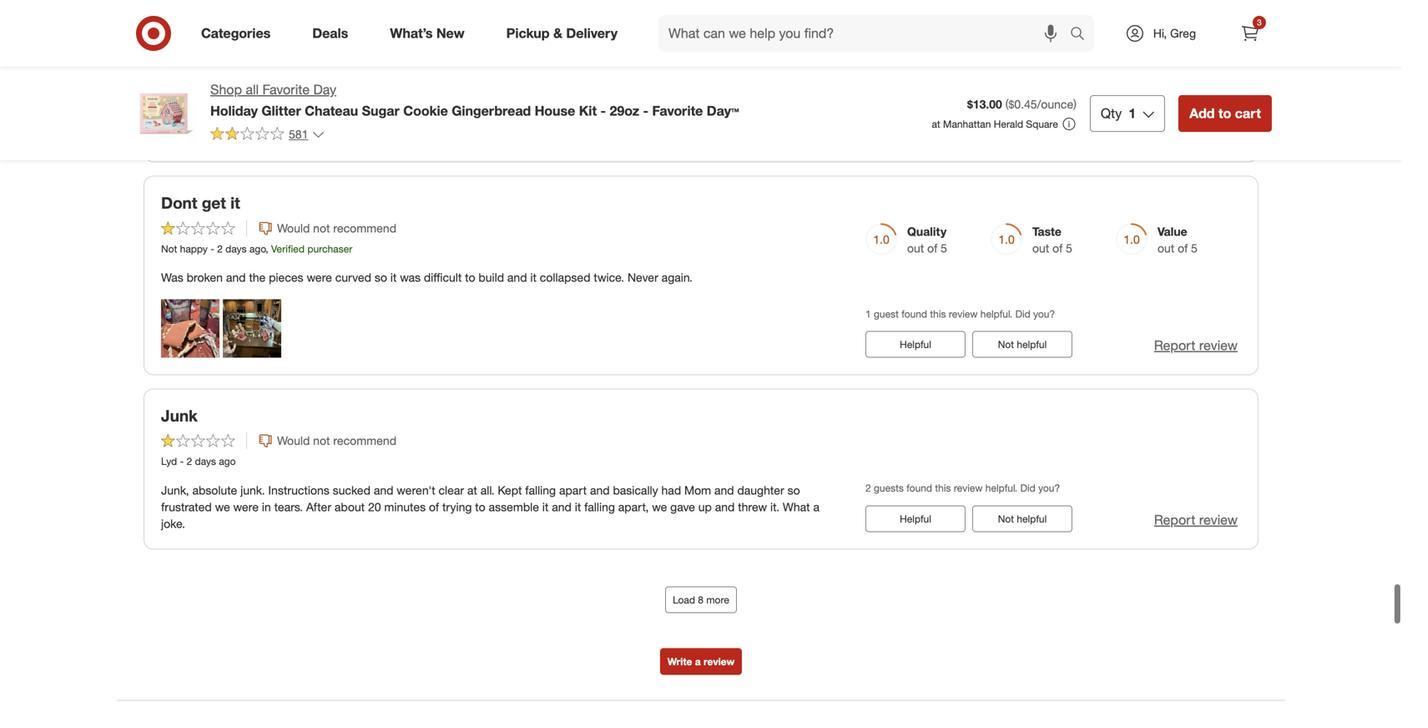 Task type: locate. For each thing, give the bounding box(es) containing it.
0 vertical spatial so
[[499, 79, 512, 94]]

1 horizontal spatial favorite
[[653, 103, 703, 119]]

to inside "junk, absolute junk. instructions sucked and weren't clear at all. kept falling apart and basically had mom and daughter so frustrated we were in tears. after about 20 minutes of trying to assemble it and it falling apart, we gave up and threw it. what a joke."
[[475, 500, 486, 514]]

1 helpful from the top
[[1017, 125, 1047, 138]]

1 vertical spatial this
[[931, 308, 946, 320]]

purchaser
[[343, 35, 388, 47], [308, 242, 353, 255]]

1 vertical spatial were
[[307, 270, 332, 285]]

1 vertical spatial did
[[1016, 308, 1031, 320]]

again. down the small
[[343, 129, 374, 144]]

is
[[171, 62, 180, 77]]

0 horizontal spatial falling
[[525, 483, 556, 498]]

warped
[[453, 62, 492, 77]]

guest review image 2 of 2, zoom in image
[[223, 299, 281, 358]]

0 vertical spatial get
[[217, 96, 233, 110]]

days up absolute
[[195, 455, 216, 468]]

- right happy
[[210, 242, 214, 255]]

but
[[212, 62, 229, 77]]

days for pieces
[[226, 242, 247, 255]]

2 horizontal spatial so
[[788, 483, 800, 498]]

0 vertical spatial you?
[[1034, 308, 1056, 320]]

2 recommend from the top
[[333, 221, 397, 235]]

were down junk.
[[233, 500, 259, 514]]

0 horizontal spatial value out of 5
[[1033, 16, 1073, 48]]

collapsed
[[289, 129, 340, 144], [540, 270, 591, 285]]

2 right happy
[[217, 242, 223, 255]]

a
[[814, 500, 820, 514], [695, 655, 701, 668]]

was broken and the pieces were curved so it was difficult to build and it collapsed twice. never again.
[[161, 270, 693, 285]]

lightly
[[806, 112, 836, 127]]

3 not helpful button from the top
[[973, 505, 1073, 532]]

too down even
[[302, 112, 319, 127]]

fit
[[816, 62, 826, 77]]

1 horizontal spatial were
[[273, 112, 299, 127]]

would not recommend for dont get it
[[277, 221, 397, 235]]

a right what
[[814, 500, 820, 514]]

courtney
[[161, 35, 203, 47]]

3 would from the top
[[277, 434, 310, 448]]

helpful down the "1 guest found this review helpful. did you?"
[[1017, 338, 1047, 351]]

for down against
[[620, 79, 634, 94]]

2 not helpful button from the top
[[973, 331, 1073, 358]]

so
[[499, 79, 512, 94], [375, 270, 387, 285], [788, 483, 800, 498]]

too up way
[[754, 62, 771, 77]]

we
[[766, 79, 781, 94], [399, 96, 414, 110], [215, 500, 230, 514], [652, 500, 667, 514]]

days for impossible
[[261, 35, 282, 47]]

ago right happy
[[250, 242, 266, 255]]

helpful for would not recommend
[[900, 513, 932, 525]]

of
[[1053, 33, 1063, 48], [190, 96, 200, 110], [693, 96, 703, 110], [928, 241, 938, 255], [1053, 241, 1063, 255], [1178, 241, 1188, 255], [429, 500, 439, 514]]

0 horizontal spatial so
[[375, 270, 387, 285]]

581
[[289, 127, 308, 141]]

1 vertical spatial value
[[1158, 224, 1188, 239]]

1 vertical spatial report review
[[1155, 337, 1238, 354]]

don't up "be" on the top of page
[[562, 79, 588, 94]]

a inside "junk, absolute junk. instructions sucked and weren't clear at all. kept falling apart and basically had mom and daughter so frustrated we were in tears. after about 20 minutes of trying to assemble it and it falling apart, we gave up and threw it. what a joke."
[[814, 500, 820, 514]]

days up impossible
[[261, 35, 282, 47]]

1 vertical spatial helpful button
[[866, 505, 966, 532]]

were
[[273, 112, 299, 127], [307, 270, 332, 285], [233, 500, 259, 514]]

2 helpful from the top
[[1017, 338, 1047, 351]]

purchaser up the
[[343, 35, 388, 47]]

verified
[[307, 35, 340, 47], [271, 242, 305, 255]]

0 vertical spatial did
[[866, 95, 881, 107]]

it's
[[292, 79, 306, 94]]

2 helpful from the top
[[900, 513, 932, 525]]

in
[[262, 500, 271, 514]]

1 helpful from the top
[[900, 338, 932, 351]]

get
[[217, 96, 233, 110], [202, 193, 226, 213]]

the
[[217, 79, 234, 94], [386, 79, 403, 94], [515, 79, 531, 94], [706, 96, 723, 110], [192, 112, 208, 127], [485, 112, 501, 127], [249, 270, 266, 285]]

1 horizontal spatial again.
[[662, 270, 693, 285]]

1 horizontal spatial days
[[226, 242, 247, 255]]

1 vertical spatial helpful.
[[986, 482, 1018, 494]]

1 vertical spatial would
[[277, 221, 310, 235]]

1 vertical spatial sit
[[587, 112, 599, 127]]

ago for impossible
[[285, 35, 301, 47]]

3 not helpful from the top
[[998, 513, 1047, 525]]

guests
[[874, 482, 904, 494]]

were left 'curved'
[[307, 270, 332, 285]]

1 vertical spatial collapsed
[[540, 270, 591, 285]]

before
[[658, 112, 691, 127]]

deals
[[312, 25, 348, 41]]

not down 2 guests found this review helpful. did you?
[[998, 513, 1015, 525]]

2 report review button from the top
[[1155, 336, 1238, 355]]

not left happy
[[161, 242, 177, 255]]

this right find
[[922, 95, 938, 107]]

ago for pieces
[[250, 242, 266, 255]]

3 would not recommend from the top
[[277, 434, 397, 448]]

not helpful button for out of 5
[[973, 331, 1073, 358]]

2 horizontal spatial ago
[[285, 35, 301, 47]]

1 report from the top
[[1155, 124, 1196, 141]]

2 would from the top
[[277, 221, 310, 235]]

found right guests
[[907, 482, 933, 494]]

1 vertical spatial recommend
[[333, 221, 397, 235]]

to left fit
[[802, 62, 813, 77]]

0 vertical spatial 1
[[1129, 105, 1137, 121]]

would not recommend for junk
[[277, 434, 397, 448]]

it left was
[[391, 270, 397, 285]]

guest review image 1 of 2, zoom in image
[[161, 299, 220, 358]]

a inside button
[[695, 655, 701, 668]]

other.
[[681, 62, 710, 77]]

get inside it is cute, but impossible to put together. the edges are warped do they don't sit flush against each other. they're too thick to fit nicely into the clips. and it's meant to have the walls at an angle, so the clips don't work for that. we tried every way we could think of to get it together. even different icing we bought that's supposed to be strong. finally got one of the two together (the other the roof pieces were too small to reach from o e side to the other) and let it sit for 30 min before decorating. a couple lightly placed gumdrops and it collapsed again. kids crying, i feel like crying. disaster.
[[217, 96, 233, 110]]

3 helpful from the top
[[1017, 513, 1047, 525]]

herald
[[994, 118, 1024, 130]]

not helpful for would not recommend
[[998, 513, 1047, 525]]

we up from
[[399, 96, 414, 110]]

reach
[[367, 112, 396, 127]]

1 vertical spatial pieces
[[269, 270, 304, 285]]

0 vertical spatial ago
[[285, 35, 301, 47]]

sucked
[[333, 483, 371, 498]]

write a review
[[668, 655, 735, 668]]

helpful down 2 guests found this review helpful. did you?
[[1017, 513, 1047, 525]]

falling
[[525, 483, 556, 498], [585, 500, 615, 514]]

so up what
[[788, 483, 800, 498]]

categories link
[[187, 15, 292, 52]]

at inside "junk, absolute junk. instructions sucked and weren't clear at all. kept falling apart and basically had mom and daughter so frustrated we were in tears. after about 20 minutes of trying to assemble it and it falling apart, we gave up and threw it. what a joke."
[[468, 483, 477, 498]]

2 vertical spatial so
[[788, 483, 800, 498]]

together. up have
[[326, 62, 371, 77]]

helpful button down guests
[[866, 505, 966, 532]]

1 not helpful button from the top
[[973, 118, 1073, 145]]

not up instructions in the bottom left of the page
[[313, 434, 330, 448]]

pieces down all
[[236, 112, 270, 127]]

helpful down the $0.45
[[1017, 125, 1047, 138]]

difficult
[[424, 270, 462, 285]]

couple
[[767, 112, 803, 127]]

2 vertical spatial report review
[[1155, 512, 1238, 528]]

5
[[1066, 33, 1073, 48], [941, 241, 948, 255], [1066, 241, 1073, 255], [1192, 241, 1198, 255]]

one
[[670, 96, 689, 110]]

2 vertical spatial did
[[1021, 482, 1036, 494]]

0 horizontal spatial 1
[[866, 308, 871, 320]]

1 would not recommend from the top
[[277, 13, 397, 28]]

report review button for would not recommend
[[1155, 510, 1238, 530]]

strong.
[[574, 96, 610, 110]]

favorite down we
[[653, 103, 703, 119]]

so inside "junk, absolute junk. instructions sucked and weren't clear at all. kept falling apart and basically had mom and daughter so frustrated we were in tears. after about 20 minutes of trying to assemble it and it falling apart, we gave up and threw it. what a joke."
[[788, 483, 800, 498]]

and up disaster.
[[538, 112, 558, 127]]

1 horizontal spatial falling
[[585, 500, 615, 514]]

at down did you find this review helpful?
[[932, 118, 941, 130]]

would not recommend up 'curved'
[[277, 221, 397, 235]]

kit
[[579, 103, 597, 119]]

0 vertical spatial helpful button
[[866, 331, 966, 358]]

0 vertical spatial report review
[[1155, 124, 1238, 141]]

assemble
[[489, 500, 539, 514]]

2 not from the top
[[313, 221, 330, 235]]

got
[[650, 96, 667, 110]]

0 vertical spatial verified
[[307, 35, 340, 47]]

helpful. for would not recommend
[[986, 482, 1018, 494]]

0 vertical spatial value out of 5
[[1033, 16, 1073, 48]]

not up put
[[313, 13, 330, 28]]

3 report review button from the top
[[1155, 510, 1238, 530]]

sit down strong.
[[587, 112, 599, 127]]

0 vertical spatial pieces
[[236, 112, 270, 127]]

1 horizontal spatial together.
[[326, 62, 371, 77]]

2 up impossible
[[253, 35, 258, 47]]

two
[[726, 96, 745, 110]]

tried
[[683, 79, 707, 94]]

0 vertical spatial helpful
[[1017, 125, 1047, 138]]

0 vertical spatial together.
[[326, 62, 371, 77]]

it up "not happy - 2 days ago , verified purchaser"
[[231, 193, 240, 213]]

5 inside "quality out of 5"
[[941, 241, 948, 255]]

falling down apart
[[585, 500, 615, 514]]

and
[[538, 112, 558, 127], [257, 129, 276, 144], [226, 270, 246, 285], [508, 270, 527, 285], [374, 483, 394, 498], [590, 483, 610, 498], [715, 483, 734, 498], [552, 500, 572, 514], [715, 500, 735, 514]]

helpful for out of 5
[[900, 338, 932, 351]]

1 vertical spatial found
[[907, 482, 933, 494]]

0 vertical spatial report
[[1155, 124, 1196, 141]]

3 link
[[1232, 15, 1269, 52]]

search
[[1063, 27, 1103, 43]]

0 vertical spatial a
[[814, 500, 820, 514]]

trying
[[443, 500, 472, 514]]

out
[[1033, 33, 1050, 48], [908, 241, 925, 255], [1033, 241, 1050, 255], [1158, 241, 1175, 255]]

0 vertical spatial don't
[[538, 62, 564, 77]]

1 would from the top
[[277, 13, 310, 28]]

found for out of 5
[[902, 308, 928, 320]]

2 would not recommend from the top
[[277, 221, 397, 235]]

you
[[884, 95, 900, 107]]

1 horizontal spatial value out of 5
[[1158, 224, 1198, 255]]

0 horizontal spatial a
[[695, 655, 701, 668]]

get up roof
[[217, 96, 233, 110]]

found right guest
[[902, 308, 928, 320]]

falling right kept
[[525, 483, 556, 498]]

recommend up the
[[333, 13, 397, 28]]

from
[[399, 112, 423, 127]]

search button
[[1063, 15, 1103, 55]]

1 vertical spatial value out of 5
[[1158, 224, 1198, 255]]

3 report from the top
[[1155, 512, 1196, 528]]

1 left guest
[[866, 308, 871, 320]]

0 vertical spatial not helpful
[[998, 125, 1047, 138]]

to right 'add'
[[1219, 105, 1232, 121]]

0 horizontal spatial verified
[[271, 242, 305, 255]]

to left build
[[465, 270, 476, 285]]

0 horizontal spatial collapsed
[[289, 129, 340, 144]]

about
[[335, 500, 365, 514]]

0 vertical spatial too
[[754, 62, 771, 77]]

purchaser up 'curved'
[[308, 242, 353, 255]]

0 horizontal spatial were
[[233, 500, 259, 514]]

report
[[1155, 124, 1196, 141], [1155, 337, 1196, 354], [1155, 512, 1196, 528]]

out inside taste out of 5
[[1033, 241, 1050, 255]]

1 vertical spatial helpful
[[900, 513, 932, 525]]

courtney fairchild - 2 days ago verified purchaser
[[161, 35, 388, 47]]

a right write
[[695, 655, 701, 668]]

pickup & delivery link
[[492, 15, 639, 52]]

2 helpful button from the top
[[866, 505, 966, 532]]

2 not helpful from the top
[[998, 338, 1047, 351]]

be
[[558, 96, 571, 110]]

0 vertical spatial days
[[261, 35, 282, 47]]

not helpful down "$13.00 ( $0.45 /ounce )" at the top right of the page
[[998, 125, 1047, 138]]

0 vertical spatial collapsed
[[289, 129, 340, 144]]

0 vertical spatial sit
[[567, 62, 579, 77]]

0 horizontal spatial sit
[[567, 62, 579, 77]]

this right guest
[[931, 308, 946, 320]]

junk,
[[161, 483, 189, 498]]

together. down and
[[246, 96, 292, 110]]

would up "not happy - 2 days ago , verified purchaser"
[[277, 221, 310, 235]]

not helpful down 2 guests found this review helpful. did you?
[[998, 513, 1047, 525]]

too
[[754, 62, 771, 77], [302, 112, 319, 127]]

are
[[433, 62, 450, 77]]

sit left 'flush'
[[567, 62, 579, 77]]

report review button
[[1155, 123, 1238, 142], [1155, 336, 1238, 355], [1155, 510, 1238, 530]]

not helpful for out of 5
[[998, 338, 1047, 351]]

found for would not recommend
[[907, 482, 933, 494]]

- left got
[[643, 103, 649, 119]]

$13.00 ( $0.45 /ounce )
[[968, 97, 1077, 112]]

1 helpful button from the top
[[866, 331, 966, 358]]

for left 30
[[602, 112, 616, 127]]

0 vertical spatial not
[[313, 13, 330, 28]]

0 horizontal spatial for
[[602, 112, 616, 127]]

3 report review from the top
[[1155, 512, 1238, 528]]

were down even
[[273, 112, 299, 127]]

to down all.
[[475, 500, 486, 514]]

would not recommend up put
[[277, 13, 397, 28]]

did for would not recommend
[[1021, 482, 1036, 494]]

and down glitter
[[257, 129, 276, 144]]

frustrated
[[161, 500, 212, 514]]

2 vertical spatial ago
[[219, 455, 236, 468]]

1 vertical spatial too
[[302, 112, 319, 127]]

1 vertical spatial not helpful
[[998, 338, 1047, 351]]

pieces inside it is cute, but impossible to put together. the edges are warped do they don't sit flush against each other. they're too thick to fit nicely into the clips. and it's meant to have the walls at an angle, so the clips don't work for that. we tried every way we could think of to get it together. even different icing we bought that's supposed to be strong. finally got one of the two together (the other the roof pieces were too small to reach from o e side to the other) and let it sit for 30 min before decorating. a couple lightly placed gumdrops and it collapsed again. kids crying, i feel like crying. disaster.
[[236, 112, 270, 127]]

report review for would not recommend
[[1155, 512, 1238, 528]]

2 vertical spatial days
[[195, 455, 216, 468]]

were inside it is cute, but impossible to put together. the edges are warped do they don't sit flush against each other. they're too thick to fit nicely into the clips. and it's meant to have the walls at an angle, so the clips don't work for that. we tried every way we could think of to get it together. even different icing we bought that's supposed to be strong. finally got one of the two together (the other the roof pieces were too small to reach from o e side to the other) and let it sit for 30 min before decorating. a couple lightly placed gumdrops and it collapsed again. kids crying, i feel like crying. disaster.
[[273, 112, 299, 127]]

and right the up
[[715, 500, 735, 514]]

together
[[748, 96, 792, 110]]

not helpful button down "$13.00 ( $0.45 /ounce )" at the top right of the page
[[973, 118, 1073, 145]]

would
[[277, 13, 310, 28], [277, 221, 310, 235], [277, 434, 310, 448]]

1 horizontal spatial a
[[814, 500, 820, 514]]

meant
[[309, 79, 342, 94]]

2 vertical spatial not helpful button
[[973, 505, 1073, 532]]

0 vertical spatial this
[[922, 95, 938, 107]]

so right 'curved'
[[375, 270, 387, 285]]

3 not from the top
[[313, 434, 330, 448]]

would for junk
[[277, 434, 310, 448]]

report review for out of 5
[[1155, 337, 1238, 354]]

3 recommend from the top
[[333, 434, 397, 448]]

other
[[161, 112, 188, 127]]

recommend for dont get it
[[333, 221, 397, 235]]

0 vertical spatial value
[[1033, 16, 1063, 31]]

recommend up sucked
[[333, 434, 397, 448]]

2 report review from the top
[[1155, 337, 1238, 354]]

1 horizontal spatial ago
[[250, 242, 266, 255]]

new
[[437, 25, 465, 41]]

sit
[[567, 62, 579, 77], [587, 112, 599, 127]]

to up it's
[[292, 62, 302, 77]]

of inside "quality out of 5"
[[928, 241, 938, 255]]

2 left guests
[[866, 482, 871, 494]]

it right assemble
[[543, 500, 549, 514]]

ago
[[285, 35, 301, 47], [250, 242, 266, 255], [219, 455, 236, 468]]

favorite up glitter
[[263, 81, 310, 98]]

2 report from the top
[[1155, 337, 1196, 354]]

1 vertical spatial helpful
[[1017, 338, 1047, 351]]

1 vertical spatial ago
[[250, 242, 266, 255]]

again. right never
[[662, 270, 693, 285]]

2 vertical spatial report
[[1155, 512, 1196, 528]]

not helpful
[[998, 125, 1047, 138], [998, 338, 1047, 351], [998, 513, 1047, 525]]

lyd - 2 days ago
[[161, 455, 236, 468]]

it
[[161, 62, 168, 77]]

load 8 more
[[673, 594, 730, 606]]

helpful
[[900, 338, 932, 351], [900, 513, 932, 525]]

0 vertical spatial favorite
[[263, 81, 310, 98]]

1 vertical spatial a
[[695, 655, 701, 668]]

2 vertical spatial would
[[277, 434, 310, 448]]

would up courtney fairchild - 2 days ago verified purchaser
[[277, 13, 310, 28]]

0 vertical spatial not helpful button
[[973, 118, 1073, 145]]

1 vertical spatial not
[[313, 221, 330, 235]]

0 vertical spatial falling
[[525, 483, 556, 498]]

cart
[[1236, 105, 1262, 121]]

0 vertical spatial again.
[[343, 129, 374, 144]]

0 vertical spatial found
[[902, 308, 928, 320]]

helpful button
[[866, 331, 966, 358], [866, 505, 966, 532]]

even
[[295, 96, 321, 110]]

review
[[941, 95, 970, 107], [1200, 124, 1238, 141], [949, 308, 978, 320], [1200, 337, 1238, 354], [954, 482, 983, 494], [1200, 512, 1238, 528], [704, 655, 735, 668]]

day™
[[707, 103, 739, 119]]

guest
[[874, 308, 899, 320]]

- right lyd at the left bottom of the page
[[180, 455, 184, 468]]

so inside it is cute, but impossible to put together. the edges are warped do they don't sit flush against each other. they're too thick to fit nicely into the clips. and it's meant to have the walls at an angle, so the clips don't work for that. we tried every way we could think of to get it together. even different icing we bought that's supposed to be strong. finally got one of the two together (the other the roof pieces were too small to reach from o e side to the other) and let it sit for 30 min before decorating. a couple lightly placed gumdrops and it collapsed again. kids crying, i feel like crying. disaster.
[[499, 79, 512, 94]]

an
[[449, 79, 461, 94]]

0 horizontal spatial too
[[302, 112, 319, 127]]

-
[[246, 35, 250, 47], [601, 103, 606, 119], [643, 103, 649, 119], [210, 242, 214, 255], [180, 455, 184, 468]]

don't up clips
[[538, 62, 564, 77]]

i
[[442, 129, 445, 144]]

absolute
[[192, 483, 237, 498]]

2 vertical spatial at
[[468, 483, 477, 498]]

1 horizontal spatial for
[[620, 79, 634, 94]]

gumdrops
[[200, 129, 253, 144]]

add
[[1190, 105, 1215, 121]]

at left all.
[[468, 483, 477, 498]]

2 horizontal spatial at
[[932, 118, 941, 130]]

2 vertical spatial would not recommend
[[277, 434, 397, 448]]

0 horizontal spatial together.
[[246, 96, 292, 110]]

would not recommend up sucked
[[277, 434, 397, 448]]

e
[[436, 112, 443, 127]]

1 vertical spatial report
[[1155, 337, 1196, 354]]

at left an
[[435, 79, 445, 94]]

2 vertical spatial not
[[313, 434, 330, 448]]

the up like
[[485, 112, 501, 127]]



Task type: describe. For each thing, give the bounding box(es) containing it.
roof
[[212, 112, 232, 127]]

load
[[673, 594, 696, 606]]

not for dont get it
[[313, 221, 330, 235]]

finally
[[613, 96, 646, 110]]

crying.
[[491, 129, 525, 144]]

disaster.
[[529, 129, 573, 144]]

0 horizontal spatial days
[[195, 455, 216, 468]]

recommend for junk
[[333, 434, 397, 448]]

and right "broken"
[[226, 270, 246, 285]]

each
[[652, 62, 677, 77]]

it left all
[[237, 96, 243, 110]]

cookie
[[403, 103, 448, 119]]

qty
[[1101, 105, 1122, 121]]

broken
[[187, 270, 223, 285]]

the down they
[[515, 79, 531, 94]]

0 horizontal spatial value
[[1033, 16, 1063, 31]]

we up together
[[766, 79, 781, 94]]

0 horizontal spatial favorite
[[263, 81, 310, 98]]

sugar
[[362, 103, 400, 119]]

1 vertical spatial 1
[[866, 308, 871, 320]]

to up like
[[471, 112, 481, 127]]

the left roof
[[192, 112, 208, 127]]

0 vertical spatial for
[[620, 79, 634, 94]]

crying,
[[404, 129, 438, 144]]

greg
[[1171, 26, 1197, 40]]

at manhattan herald square
[[932, 118, 1059, 130]]

helpful button for out of 5
[[866, 331, 966, 358]]

what's new link
[[376, 15, 486, 52]]

not down the "1 guest found this review helpful. did you?"
[[998, 338, 1015, 351]]

helpful button for would not recommend
[[866, 505, 966, 532]]

thick
[[774, 62, 799, 77]]

do
[[496, 62, 509, 77]]

categories
[[201, 25, 271, 41]]

different
[[324, 96, 367, 110]]

- right fairchild
[[246, 35, 250, 47]]

helpful for out of 5
[[1017, 338, 1047, 351]]

helpful. for out of 5
[[981, 308, 1013, 320]]

glitter
[[262, 103, 301, 119]]

the down "not happy - 2 days ago , verified purchaser"
[[249, 270, 266, 285]]

they're
[[713, 62, 750, 77]]

hi,
[[1154, 26, 1167, 40]]

the down the
[[386, 79, 403, 94]]

curved
[[335, 270, 372, 285]]

report review button for out of 5
[[1155, 336, 1238, 355]]

you? for out of 5
[[1034, 308, 1056, 320]]

1 vertical spatial so
[[375, 270, 387, 285]]

report for would not recommend
[[1155, 512, 1196, 528]]

1 vertical spatial at
[[932, 118, 941, 130]]

and
[[267, 79, 288, 94]]

what's new
[[390, 25, 465, 41]]

nicely
[[161, 79, 191, 94]]

1 horizontal spatial value
[[1158, 224, 1188, 239]]

3
[[1258, 17, 1262, 28]]

we down absolute
[[215, 500, 230, 514]]

)
[[1074, 97, 1077, 112]]

and right apart
[[590, 483, 610, 498]]

1 vertical spatial for
[[602, 112, 616, 127]]

were inside "junk, absolute junk. instructions sucked and weren't clear at all. kept falling apart and basically had mom and daughter so frustrated we were in tears. after about 20 minutes of trying to assemble it and it falling apart, we gave up and threw it. what a joke."
[[233, 500, 259, 514]]

fairchild
[[206, 35, 243, 47]]

put
[[305, 62, 322, 77]]

- right kit
[[601, 103, 606, 119]]

it right let
[[577, 112, 583, 127]]

not helpful button for would not recommend
[[973, 505, 1073, 532]]

bought
[[417, 96, 454, 110]]

taste
[[1033, 224, 1062, 239]]

1 vertical spatial purchaser
[[308, 242, 353, 255]]

manhattan
[[944, 118, 991, 130]]

twice.
[[594, 270, 625, 285]]

of inside taste out of 5
[[1053, 241, 1063, 255]]

(the
[[796, 96, 815, 110]]

and right mom
[[715, 483, 734, 498]]

1 not from the top
[[313, 13, 330, 28]]

image of holiday glitter chateau sugar cookie gingerbread house kit - 29oz - favorite day™ image
[[130, 80, 197, 147]]

shop
[[210, 81, 242, 98]]

to down into
[[203, 96, 213, 110]]

1 vertical spatial again.
[[662, 270, 693, 285]]

it left 581
[[280, 129, 286, 144]]

the down but
[[217, 79, 234, 94]]

8
[[698, 594, 704, 606]]

to inside add to cart button
[[1219, 105, 1232, 121]]

every
[[710, 79, 739, 94]]

2 vertical spatial this
[[936, 482, 951, 494]]

report for out of 5
[[1155, 337, 1196, 354]]

2 right lyd at the left bottom of the page
[[187, 455, 192, 468]]

30
[[619, 112, 632, 127]]

did for out of 5
[[1016, 308, 1031, 320]]

helpful?
[[973, 95, 1008, 107]]

out inside "quality out of 5"
[[908, 241, 925, 255]]

0 vertical spatial purchaser
[[343, 35, 388, 47]]

o
[[426, 112, 433, 127]]

more
[[707, 594, 730, 606]]

delivery
[[566, 25, 618, 41]]

was
[[400, 270, 421, 285]]

threw
[[738, 500, 767, 514]]

gingerbread
[[452, 103, 531, 119]]

1 horizontal spatial collapsed
[[540, 270, 591, 285]]

write a review button
[[660, 648, 743, 675]]

dont
[[161, 193, 197, 213]]

not down '('
[[998, 125, 1015, 138]]

weren't
[[397, 483, 436, 498]]

not for junk
[[313, 434, 330, 448]]

we
[[663, 79, 680, 94]]

$13.00
[[968, 97, 1003, 112]]

1 not helpful from the top
[[998, 125, 1047, 138]]

2 horizontal spatial were
[[307, 270, 332, 285]]

29oz
[[610, 103, 640, 119]]

1 report review button from the top
[[1155, 123, 1238, 142]]

and right build
[[508, 270, 527, 285]]

1 vertical spatial get
[[202, 193, 226, 213]]

decorating.
[[695, 112, 753, 127]]

1 horizontal spatial sit
[[587, 112, 599, 127]]

impossible
[[232, 62, 288, 77]]

of inside "junk, absolute junk. instructions sucked and weren't clear at all. kept falling apart and basically had mom and daughter so frustrated we were in tears. after about 20 minutes of trying to assemble it and it falling apart, we gave up and threw it. what a joke."
[[429, 500, 439, 514]]

to left "be" on the top of page
[[544, 96, 554, 110]]

this for it is cute, but impossible to put together. the edges are warped do they don't sit flush against each other. they're too thick to fit nicely into the clips. and it's meant to have the walls at an angle, so the clips don't work for that. we tried every way we could think of to get it together. even different icing we bought that's supposed to be strong. finally got one of the two together (the other the roof pieces were too small to reach from o e side to the other) and let it sit for 30 min before decorating. a couple lightly placed gumdrops and it collapsed again. kids crying, i feel like crying. disaster.
[[922, 95, 938, 107]]

junk
[[161, 406, 198, 425]]

to up different
[[345, 79, 355, 94]]

pickup & delivery
[[507, 25, 618, 41]]

like
[[470, 129, 487, 144]]

helpful for would not recommend
[[1017, 513, 1047, 525]]

2 guests found this review helpful. did you?
[[866, 482, 1061, 494]]

all.
[[481, 483, 495, 498]]

What can we help you find? suggestions appear below search field
[[659, 15, 1075, 52]]

against
[[611, 62, 649, 77]]

to down different
[[353, 112, 363, 127]]

would for dont get it
[[277, 221, 310, 235]]

1 vertical spatial together.
[[246, 96, 292, 110]]

up
[[699, 500, 712, 514]]

5 inside taste out of 5
[[1066, 241, 1073, 255]]

write
[[668, 655, 693, 668]]

at inside it is cute, but impossible to put together. the edges are warped do they don't sit flush against each other. they're too thick to fit nicely into the clips. and it's meant to have the walls at an angle, so the clips don't work for that. we tried every way we could think of to get it together. even different icing we bought that's supposed to be strong. finally got one of the two together (the other the roof pieces were too small to reach from o e side to the other) and let it sit for 30 min before decorating. a couple lightly placed gumdrops and it collapsed again. kids crying, i feel like crying. disaster.
[[435, 79, 445, 94]]

we down 'had' in the bottom left of the page
[[652, 500, 667, 514]]

flush
[[583, 62, 607, 77]]

was
[[161, 270, 183, 285]]

this for was broken and the pieces were curved so it was difficult to build and it collapsed twice. never again.
[[931, 308, 946, 320]]

what's
[[390, 25, 433, 41]]

basically
[[613, 483, 659, 498]]

1 vertical spatial falling
[[585, 500, 615, 514]]

again. inside it is cute, but impossible to put together. the edges are warped do they don't sit flush against each other. they're too thick to fit nicely into the clips. and it's meant to have the walls at an angle, so the clips don't work for that. we tried every way we could think of to get it together. even different icing we bought that's supposed to be strong. finally got one of the two together (the other the roof pieces were too small to reach from o e side to the other) and let it sit for 30 min before decorating. a couple lightly placed gumdrops and it collapsed again. kids crying, i feel like crying. disaster.
[[343, 129, 374, 144]]

and down apart
[[552, 500, 572, 514]]

minutes
[[384, 500, 426, 514]]

1 recommend from the top
[[333, 13, 397, 28]]

and up 20
[[374, 483, 394, 498]]

placed
[[161, 129, 197, 144]]

0 horizontal spatial ago
[[219, 455, 236, 468]]

junk.
[[241, 483, 265, 498]]

feel
[[448, 129, 467, 144]]

1 vertical spatial don't
[[562, 79, 588, 94]]

it down apart
[[575, 500, 581, 514]]

had
[[662, 483, 681, 498]]

it right build
[[531, 270, 537, 285]]

apart
[[559, 483, 587, 498]]

kids
[[377, 129, 400, 144]]

1 report review from the top
[[1155, 124, 1238, 141]]

icing
[[371, 96, 395, 110]]

you? for would not recommend
[[1039, 482, 1061, 494]]

a
[[756, 112, 764, 127]]

happy
[[180, 242, 208, 255]]

1 vertical spatial favorite
[[653, 103, 703, 119]]

junk, absolute junk. instructions sucked and weren't clear at all. kept falling apart and basically had mom and daughter so frustrated we were in tears. after about 20 minutes of trying to assemble it and it falling apart, we gave up and threw it. what a joke.
[[161, 483, 820, 531]]

collapsed inside it is cute, but impossible to put together. the edges are warped do they don't sit flush against each other. they're too thick to fit nicely into the clips. and it's meant to have the walls at an angle, so the clips don't work for that. we tried every way we could think of to get it together. even different icing we bought that's supposed to be strong. finally got one of the two together (the other the roof pieces were too small to reach from o e side to the other) and let it sit for 30 min before decorating. a couple lightly placed gumdrops and it collapsed again. kids crying, i feel like crying. disaster.
[[289, 129, 340, 144]]

the up 'decorating.'
[[706, 96, 723, 110]]

1 horizontal spatial too
[[754, 62, 771, 77]]

day
[[314, 81, 337, 98]]

1 horizontal spatial verified
[[307, 35, 340, 47]]

1 horizontal spatial 1
[[1129, 105, 1137, 121]]

add to cart button
[[1179, 95, 1273, 132]]



Task type: vqa. For each thing, say whether or not it's contained in the screenshot.
found associated with Would not recommend
yes



